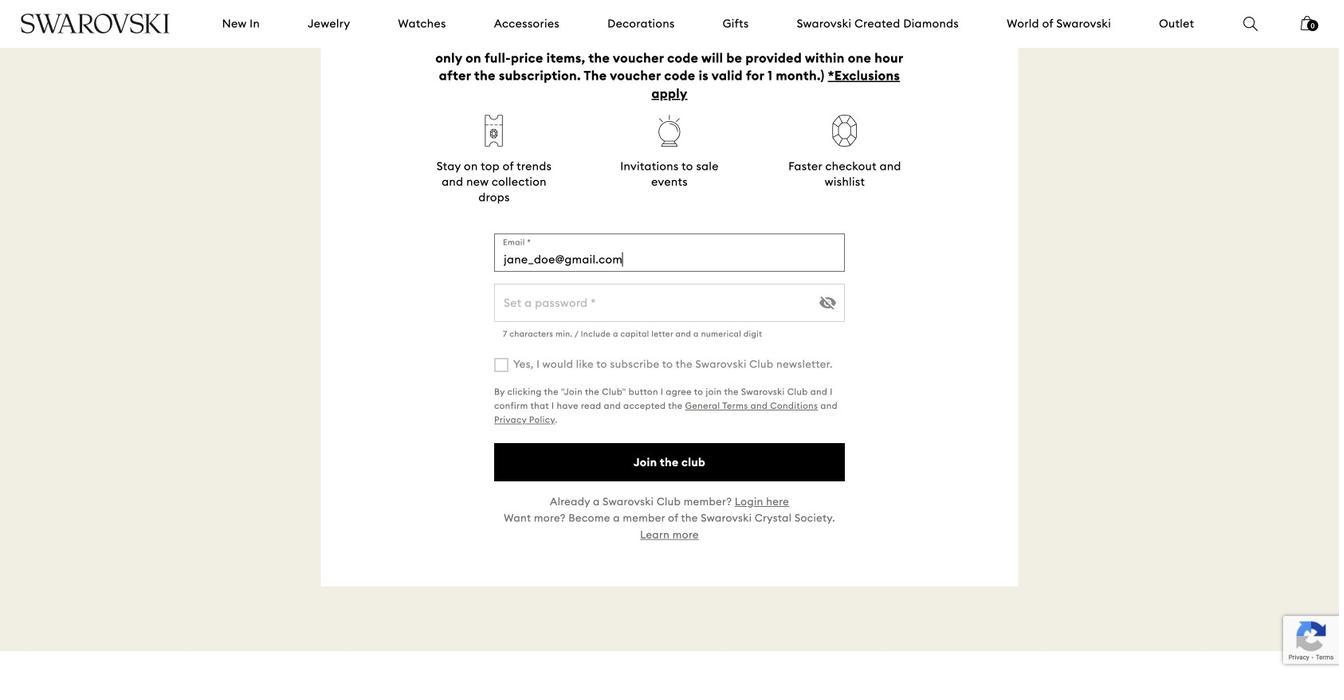 Task type: describe. For each thing, give the bounding box(es) containing it.
Email * email field
[[494, 233, 845, 272]]

benefit pre-sale image
[[478, 115, 511, 147]]

cart-mobile image image
[[1301, 16, 1314, 30]]



Task type: locate. For each thing, give the bounding box(es) containing it.
search image image
[[1244, 17, 1258, 31]]

Set a password * password field
[[494, 284, 845, 322]]

benefit vip image
[[824, 115, 866, 147]]

None checkbox
[[494, 358, 509, 372]]

benefit collection image
[[653, 115, 686, 147]]

swarovski image
[[20, 13, 171, 34]]



Task type: vqa. For each thing, say whether or not it's contained in the screenshot.
Swarovski image
yes



